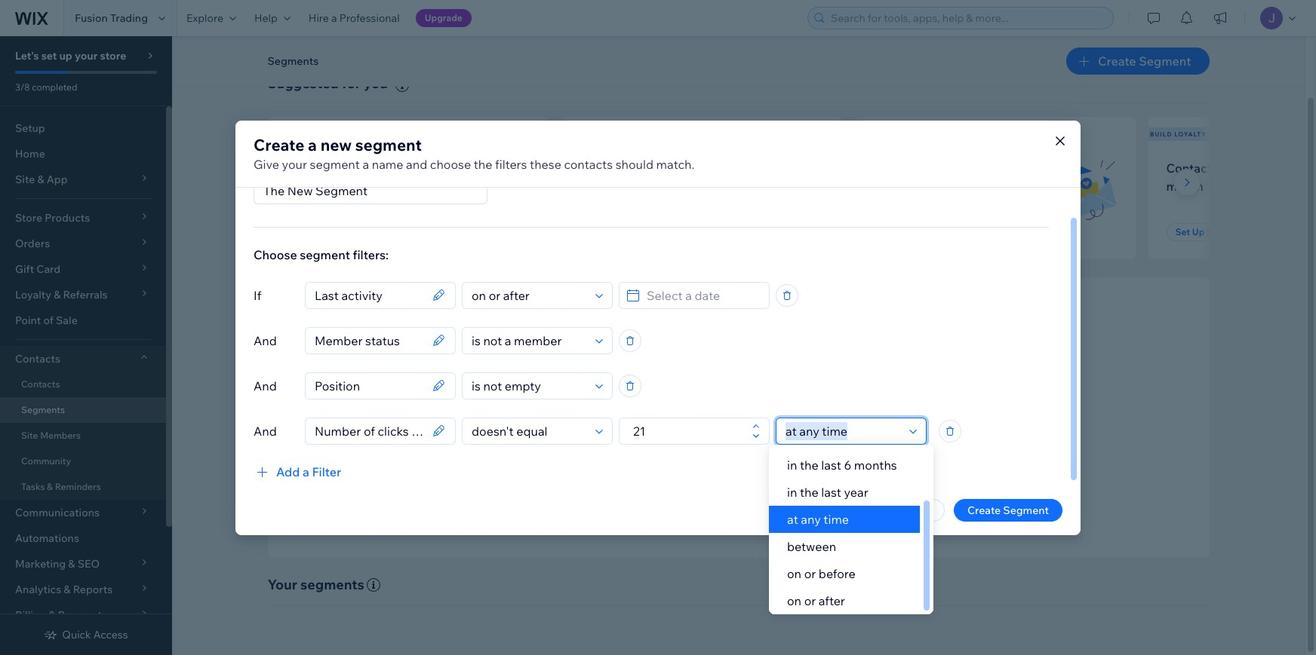 Task type: vqa. For each thing, say whether or not it's contained in the screenshot.
"SUBSCRIBED" in the left of the page
yes



Task type: locate. For each thing, give the bounding box(es) containing it.
your segments
[[268, 577, 364, 594]]

access
[[93, 629, 128, 642]]

email up high-
[[682, 447, 709, 461]]

contacts link
[[0, 372, 166, 398]]

0 horizontal spatial email
[[682, 447, 709, 461]]

and up 'mailing'
[[406, 157, 427, 172]]

last left 6
[[821, 458, 841, 473]]

a right add
[[303, 465, 309, 480]]

0 vertical spatial of
[[43, 314, 54, 328]]

contacts button
[[0, 346, 166, 372]]

set up segment button for made
[[579, 223, 668, 242]]

0 vertical spatial subscribers
[[288, 130, 340, 138]]

1 set up segment button from the left
[[286, 223, 375, 242]]

know
[[622, 468, 648, 481]]

your left "campaign"
[[933, 179, 959, 194]]

create segment for create segment "button" for cancel
[[968, 504, 1049, 517]]

the down potential
[[800, 485, 819, 500]]

days
[[862, 431, 888, 446]]

the up sales
[[800, 431, 819, 446]]

list box containing in the last 90 days
[[769, 425, 933, 615]]

0 vertical spatial to
[[352, 179, 364, 194]]

cancel
[[897, 504, 931, 517]]

create inside create a new segment give your segment a name and choose the filters these contacts should match.
[[254, 135, 304, 154]]

set up segment down made
[[588, 226, 659, 238]]

your down personalized
[[650, 468, 672, 481]]

0 horizontal spatial to
[[352, 179, 364, 194]]

in left sales
[[787, 458, 797, 473]]

2 horizontal spatial and
[[860, 468, 879, 481]]

active email subscribers who clicked on your campaign
[[873, 161, 1038, 194]]

list box
[[769, 425, 933, 615]]

subscribers down suggested
[[288, 130, 340, 138]]

a down customers at the top of page
[[658, 179, 665, 194]]

potential customers who haven't made a purchase yet
[[579, 161, 741, 194]]

subscribers inside active email subscribers who clicked on your campaign
[[945, 161, 1012, 176]]

segment up name
[[355, 135, 422, 154]]

in for in the last year
[[787, 485, 797, 500]]

1 horizontal spatial and
[[834, 447, 853, 461]]

new for new subscribers
[[269, 130, 286, 138]]

email right active
[[912, 161, 943, 176]]

campaign
[[961, 179, 1018, 194]]

contacts with a birthday th
[[1167, 161, 1316, 194]]

personalized
[[617, 447, 680, 461]]

trading
[[110, 11, 148, 25]]

to right subscribed
[[352, 179, 364, 194]]

the up groups at the right of page
[[680, 404, 702, 422]]

set for new contacts who recently subscribed to your mailing list
[[295, 226, 310, 238]]

1 or from the top
[[804, 567, 816, 582]]

2 horizontal spatial create segment
[[1098, 54, 1191, 69]]

create segment button for cancel
[[954, 499, 1063, 522]]

set up segment up choose segment filters:
[[295, 226, 366, 238]]

contacts up campaigns
[[714, 427, 757, 441]]

1 up from the left
[[312, 226, 324, 238]]

contacts
[[1167, 161, 1218, 176], [15, 352, 60, 366], [21, 379, 60, 390]]

segments inside button
[[268, 54, 319, 68]]

0 vertical spatial email
[[912, 161, 943, 176]]

filters
[[495, 157, 527, 172]]

who up purchase
[[695, 161, 719, 176]]

0 horizontal spatial and
[[406, 157, 427, 172]]

3 and from the top
[[254, 424, 277, 439]]

set up segment for subscribed
[[295, 226, 366, 238]]

0 vertical spatial new
[[269, 130, 286, 138]]

or for after
[[804, 594, 816, 609]]

set up segment button down made
[[579, 223, 668, 242]]

contacts inside popup button
[[15, 352, 60, 366]]

up up choose segment filters:
[[312, 226, 324, 238]]

up down "contacts with a birthday th"
[[1192, 226, 1205, 238]]

subscribers up "campaign"
[[945, 161, 1012, 176]]

contacts down contacts popup button
[[21, 379, 60, 390]]

and down build in the bottom of the page
[[860, 468, 879, 481]]

2 set up segment button from the left
[[579, 223, 668, 242]]

0 horizontal spatial subscribers
[[288, 130, 340, 138]]

set up segment button up choose segment filters:
[[286, 223, 375, 242]]

2 who from the left
[[695, 161, 719, 176]]

up down clicked
[[899, 226, 911, 238]]

3 set up segment button from the left
[[873, 223, 962, 242]]

set up segment button
[[286, 223, 375, 242], [579, 223, 668, 242], [873, 223, 962, 242], [1167, 223, 1256, 242]]

0 horizontal spatial create segment
[[703, 506, 796, 521]]

cancel button
[[884, 499, 945, 522]]

1 last from the top
[[821, 431, 841, 446]]

0 vertical spatial in
[[787, 431, 797, 446]]

1 vertical spatial on
[[787, 567, 802, 582]]

2 up from the left
[[605, 226, 618, 238]]

segments up suggested
[[268, 54, 319, 68]]

3 who from the left
[[1014, 161, 1038, 176]]

2 last from the top
[[821, 458, 841, 473]]

th
[[1308, 161, 1316, 176]]

email inside active email subscribers who clicked on your campaign
[[912, 161, 943, 176]]

segment down new on the top left of page
[[310, 157, 360, 172]]

last up sales
[[821, 431, 841, 446]]

sidebar element
[[0, 36, 172, 656]]

last
[[821, 431, 841, 446], [821, 458, 841, 473], [821, 485, 841, 500]]

your down name
[[366, 179, 392, 194]]

new inside new contacts who recently subscribed to your mailing list
[[286, 161, 311, 176]]

send
[[589, 447, 614, 461]]

last down the leads
[[821, 485, 841, 500]]

for
[[342, 75, 361, 92]]

up down haven't
[[605, 226, 618, 238]]

1 in from the top
[[787, 431, 797, 446]]

who
[[366, 161, 390, 176], [695, 161, 719, 176], [1014, 161, 1038, 176]]

sales
[[807, 447, 832, 461]]

0 vertical spatial last
[[821, 431, 841, 446]]

1 vertical spatial and
[[834, 447, 853, 461]]

add a filter button
[[254, 463, 341, 481]]

segment left filters: on the left top
[[300, 247, 350, 262]]

create segment
[[1098, 54, 1191, 69], [968, 504, 1049, 517], [703, 506, 796, 521]]

to inside new contacts who recently subscribed to your mailing list
[[352, 179, 364, 194]]

2 set up segment from the left
[[588, 226, 659, 238]]

0 vertical spatial on
[[916, 179, 930, 194]]

your right give
[[282, 157, 307, 172]]

Select an option field
[[467, 328, 591, 354], [781, 419, 905, 444]]

if
[[254, 288, 261, 303]]

let's
[[15, 49, 39, 63]]

2 horizontal spatial create segment button
[[1067, 48, 1210, 75]]

or
[[804, 567, 816, 582], [804, 594, 816, 609]]

should
[[616, 157, 654, 172]]

3 set up segment from the left
[[882, 226, 953, 238]]

1 horizontal spatial who
[[695, 161, 719, 176]]

0 vertical spatial or
[[804, 567, 816, 582]]

set up segment button for subscribed
[[286, 223, 375, 242]]

in the last year
[[787, 485, 869, 500]]

1 vertical spatial in
[[787, 458, 797, 473]]

between
[[787, 540, 836, 555]]

2 set from the left
[[588, 226, 603, 238]]

or left after
[[804, 594, 816, 609]]

quick
[[62, 629, 91, 642]]

2 in from the top
[[787, 458, 797, 473]]

up for made
[[605, 226, 618, 238]]

1 vertical spatial choose a condition field
[[467, 373, 591, 399]]

set up segment down clicked
[[882, 226, 953, 238]]

and down in the last 90 days
[[834, 447, 853, 461]]

0 vertical spatial and
[[406, 157, 427, 172]]

0 vertical spatial and
[[254, 333, 277, 348]]

mailing
[[395, 179, 436, 194]]

tasks
[[21, 482, 45, 493]]

1 vertical spatial to
[[768, 447, 778, 461]]

your inside reach the right target audience create specific groups of contacts that update automatically send personalized email campaigns to drive sales and build trust get to know your high-value customers, potential leads and more
[[650, 468, 672, 481]]

who inside new contacts who recently subscribed to your mailing list
[[366, 161, 390, 176]]

sale
[[56, 314, 78, 328]]

2 or from the top
[[804, 594, 816, 609]]

who inside potential customers who haven't made a purchase yet
[[695, 161, 719, 176]]

set up segment for made
[[588, 226, 659, 238]]

your inside active email subscribers who clicked on your campaign
[[933, 179, 959, 194]]

completed
[[32, 82, 77, 93]]

to
[[352, 179, 364, 194], [768, 447, 778, 461], [609, 468, 619, 481]]

2 vertical spatial segment
[[300, 247, 350, 262]]

1 vertical spatial subscribers
[[945, 161, 1012, 176]]

hire a professional link
[[300, 0, 409, 36]]

in down potential
[[787, 485, 797, 500]]

set
[[41, 49, 57, 63]]

0 horizontal spatial segments
[[21, 405, 65, 416]]

1 vertical spatial email
[[682, 447, 709, 461]]

1 horizontal spatial select an option field
[[781, 419, 905, 444]]

segment
[[1139, 54, 1191, 69], [326, 226, 366, 238], [620, 226, 659, 238], [913, 226, 953, 238], [1207, 226, 1246, 238], [1003, 504, 1049, 517], [744, 506, 796, 521]]

a left new on the top left of page
[[308, 135, 317, 154]]

on left after
[[787, 594, 802, 609]]

6
[[844, 458, 852, 473]]

2 vertical spatial and
[[254, 424, 277, 439]]

2 horizontal spatial who
[[1014, 161, 1038, 176]]

in for in the last 6 months
[[787, 458, 797, 473]]

reach the right target audience create specific groups of contacts that update automatically send personalized email campaigns to drive sales and build trust get to know your high-value customers, potential leads and more
[[589, 404, 907, 481]]

email inside reach the right target audience create specific groups of contacts that update automatically send personalized email campaigns to drive sales and build trust get to know your high-value customers, potential leads and more
[[682, 447, 709, 461]]

4 up from the left
[[1192, 226, 1205, 238]]

to left drive
[[768, 447, 778, 461]]

of down right
[[702, 427, 712, 441]]

groups
[[665, 427, 699, 441]]

high-
[[675, 468, 700, 481]]

0 vertical spatial select an option field
[[467, 328, 591, 354]]

1 vertical spatial segments
[[21, 405, 65, 416]]

1 set from the left
[[295, 226, 310, 238]]

last for 90
[[821, 431, 841, 446]]

and
[[406, 157, 427, 172], [834, 447, 853, 461], [860, 468, 879, 481]]

1 vertical spatial and
[[254, 379, 277, 394]]

segments inside sidebar element
[[21, 405, 65, 416]]

3 set from the left
[[882, 226, 897, 238]]

the for 90
[[800, 431, 819, 446]]

on right clicked
[[916, 179, 930, 194]]

a right the with at the right of the page
[[1248, 161, 1255, 176]]

1 horizontal spatial create segment button
[[954, 499, 1063, 522]]

1 set up segment from the left
[[295, 226, 366, 238]]

set up segment down "contacts with a birthday th"
[[1176, 226, 1246, 238]]

4 set up segment button from the left
[[1167, 223, 1256, 242]]

contacts
[[564, 157, 613, 172], [314, 161, 363, 176], [714, 427, 757, 441]]

1 vertical spatial of
[[702, 427, 712, 441]]

to right get at the left of the page
[[609, 468, 619, 481]]

2 vertical spatial last
[[821, 485, 841, 500]]

0 vertical spatial contacts
[[1167, 161, 1218, 176]]

create segment button
[[1067, 48, 1210, 75], [954, 499, 1063, 522], [681, 504, 796, 522]]

list
[[265, 117, 1316, 260]]

1 vertical spatial last
[[821, 458, 841, 473]]

who inside active email subscribers who clicked on your campaign
[[1014, 161, 1038, 176]]

3 last from the top
[[821, 485, 841, 500]]

0 horizontal spatial select an option field
[[467, 328, 591, 354]]

1 horizontal spatial create segment
[[968, 504, 1049, 517]]

in up drive
[[787, 431, 797, 446]]

last for year
[[821, 485, 841, 500]]

new for new contacts who recently subscribed to your mailing list
[[286, 161, 311, 176]]

set for potential customers who haven't made a purchase yet
[[588, 226, 603, 238]]

a right hire
[[331, 11, 337, 25]]

1 horizontal spatial subscribers
[[945, 161, 1012, 176]]

get
[[589, 468, 607, 481]]

1 horizontal spatial of
[[702, 427, 712, 441]]

on
[[916, 179, 930, 194], [787, 567, 802, 582], [787, 594, 802, 609]]

1 horizontal spatial contacts
[[564, 157, 613, 172]]

your right 'up'
[[75, 49, 98, 63]]

give
[[254, 157, 279, 172]]

None field
[[310, 283, 428, 308], [310, 328, 428, 354], [310, 373, 428, 399], [310, 419, 428, 444], [310, 283, 428, 308], [310, 328, 428, 354], [310, 373, 428, 399], [310, 419, 428, 444]]

of inside sidebar element
[[43, 314, 54, 328]]

who up e.g., returning customers 'field'
[[366, 161, 390, 176]]

and
[[254, 333, 277, 348], [254, 379, 277, 394], [254, 424, 277, 439]]

2 vertical spatial in
[[787, 485, 797, 500]]

2 vertical spatial on
[[787, 594, 802, 609]]

3/8
[[15, 82, 30, 93]]

who for purchase
[[695, 161, 719, 176]]

new up give
[[269, 130, 286, 138]]

2 vertical spatial contacts
[[21, 379, 60, 390]]

email
[[912, 161, 943, 176], [682, 447, 709, 461]]

1 horizontal spatial segments
[[268, 54, 319, 68]]

1 vertical spatial contacts
[[15, 352, 60, 366]]

the inside reach the right target audience create specific groups of contacts that update automatically send personalized email campaigns to drive sales and build trust get to know your high-value customers, potential leads and more
[[680, 404, 702, 422]]

months
[[854, 458, 897, 473]]

your inside sidebar element
[[75, 49, 98, 63]]

in the last 6 months
[[787, 458, 897, 473]]

3 in from the top
[[787, 485, 797, 500]]

contacts down point of sale at the top left
[[15, 352, 60, 366]]

contacts up haven't
[[564, 157, 613, 172]]

0 vertical spatial segments
[[268, 54, 319, 68]]

active
[[873, 161, 909, 176]]

segments up site members
[[21, 405, 65, 416]]

your
[[75, 49, 98, 63], [282, 157, 307, 172], [366, 179, 392, 194], [933, 179, 959, 194], [650, 468, 672, 481]]

3 choose a condition field from the top
[[467, 419, 591, 444]]

1 horizontal spatial email
[[912, 161, 943, 176]]

contacts down loyalty
[[1167, 161, 1218, 176]]

up
[[312, 226, 324, 238], [605, 226, 618, 238], [899, 226, 911, 238], [1192, 226, 1205, 238]]

set up segment
[[295, 226, 366, 238], [588, 226, 659, 238], [882, 226, 953, 238], [1176, 226, 1246, 238]]

automations link
[[0, 526, 166, 552]]

of left sale at the left of page
[[43, 314, 54, 328]]

the up in the last year
[[800, 458, 819, 473]]

2 horizontal spatial contacts
[[714, 427, 757, 441]]

suggested
[[268, 75, 339, 92]]

0 horizontal spatial contacts
[[314, 161, 363, 176]]

up for clicked
[[899, 226, 911, 238]]

who up "campaign"
[[1014, 161, 1038, 176]]

potential
[[579, 161, 630, 176]]

1 who from the left
[[366, 161, 390, 176]]

1 vertical spatial or
[[804, 594, 816, 609]]

0 horizontal spatial of
[[43, 314, 54, 328]]

Choose a condition field
[[467, 283, 591, 308], [467, 373, 591, 399], [467, 419, 591, 444]]

segments for segments button
[[268, 54, 319, 68]]

3 up from the left
[[899, 226, 911, 238]]

contacts for the contacts link
[[21, 379, 60, 390]]

year
[[844, 485, 869, 500]]

set up segment button down clicked
[[873, 223, 962, 242]]

fusion trading
[[75, 11, 148, 25]]

set up segment button down "contacts with a birthday th"
[[1167, 223, 1256, 242]]

0 vertical spatial choose a condition field
[[467, 283, 591, 308]]

store
[[100, 49, 126, 63]]

0 horizontal spatial who
[[366, 161, 390, 176]]

upgrade button
[[416, 9, 472, 27]]

1 horizontal spatial to
[[609, 468, 619, 481]]

or left before
[[804, 567, 816, 582]]

at any time option
[[769, 506, 920, 534]]

new up subscribed
[[286, 161, 311, 176]]

4 set from the left
[[1176, 226, 1190, 238]]

contacts down new on the top left of page
[[314, 161, 363, 176]]

site
[[21, 430, 38, 442]]

on down between
[[787, 567, 802, 582]]

right
[[705, 404, 735, 422]]

you
[[364, 75, 388, 92]]

with
[[1221, 161, 1245, 176]]

last for 6
[[821, 458, 841, 473]]

set for active email subscribers who clicked on your campaign
[[882, 226, 897, 238]]

segments for segments link at the left of the page
[[21, 405, 65, 416]]

1 vertical spatial new
[[286, 161, 311, 176]]

2 vertical spatial choose a condition field
[[467, 419, 591, 444]]

the left the filters at top left
[[474, 157, 492, 172]]

name
[[372, 157, 403, 172]]



Task type: describe. For each thing, give the bounding box(es) containing it.
that
[[759, 427, 779, 441]]

site members link
[[0, 423, 166, 449]]

the for 6
[[800, 458, 819, 473]]

create segment button for segments
[[1067, 48, 1210, 75]]

2 and from the top
[[254, 379, 277, 394]]

automations
[[15, 532, 79, 546]]

reach
[[638, 404, 677, 422]]

list containing new contacts who recently subscribed to your mailing list
[[265, 117, 1316, 260]]

contacts inside create a new segment give your segment a name and choose the filters these contacts should match.
[[564, 157, 613, 172]]

new contacts who recently subscribed to your mailing list
[[286, 161, 456, 194]]

contacts inside new contacts who recently subscribed to your mailing list
[[314, 161, 363, 176]]

new
[[321, 135, 352, 154]]

reminders
[[55, 482, 101, 493]]

clicked
[[873, 179, 913, 194]]

made
[[623, 179, 656, 194]]

of inside reach the right target audience create specific groups of contacts that update automatically send personalized email campaigns to drive sales and build trust get to know your high-value customers, potential leads and more
[[702, 427, 712, 441]]

tasks & reminders link
[[0, 475, 166, 500]]

potential
[[785, 468, 829, 481]]

a inside hire a professional link
[[331, 11, 337, 25]]

recently
[[393, 161, 439, 176]]

help button
[[245, 0, 300, 36]]

contacts inside reach the right target audience create specific groups of contacts that update automatically send personalized email campaigns to drive sales and build trust get to know your high-value customers, potential leads and more
[[714, 427, 757, 441]]

1 vertical spatial segment
[[310, 157, 360, 172]]

your inside new contacts who recently subscribed to your mailing list
[[366, 179, 392, 194]]

quick access button
[[44, 629, 128, 642]]

help
[[254, 11, 278, 25]]

2 choose a condition field from the top
[[467, 373, 591, 399]]

site members
[[21, 430, 81, 442]]

more
[[881, 468, 907, 481]]

at
[[787, 513, 798, 528]]

and inside create a new segment give your segment a name and choose the filters these contacts should match.
[[406, 157, 427, 172]]

up for subscribed
[[312, 226, 324, 238]]

2 vertical spatial and
[[860, 468, 879, 481]]

up
[[59, 49, 72, 63]]

automatically
[[819, 427, 885, 441]]

target
[[738, 404, 778, 422]]

your inside create a new segment give your segment a name and choose the filters these contacts should match.
[[282, 157, 307, 172]]

customers,
[[728, 468, 783, 481]]

drive
[[780, 447, 805, 461]]

purchase
[[668, 179, 720, 194]]

on inside active email subscribers who clicked on your campaign
[[916, 179, 930, 194]]

or for before
[[804, 567, 816, 582]]

set up segment button for clicked
[[873, 223, 962, 242]]

list
[[439, 179, 456, 194]]

filter
[[312, 465, 341, 480]]

who for your
[[366, 161, 390, 176]]

new subscribers
[[269, 130, 340, 138]]

create a new segment give your segment a name and choose the filters these contacts should match.
[[254, 135, 695, 172]]

on for on or after
[[787, 594, 802, 609]]

build loyalty
[[1150, 130, 1207, 138]]

set up segment for clicked
[[882, 226, 953, 238]]

home link
[[0, 141, 166, 167]]

setup link
[[0, 115, 166, 141]]

1 vertical spatial select an option field
[[781, 419, 905, 444]]

filters:
[[353, 247, 389, 262]]

2 vertical spatial to
[[609, 468, 619, 481]]

time
[[824, 513, 849, 528]]

contacts inside "contacts with a birthday th"
[[1167, 161, 1218, 176]]

a inside "contacts with a birthday th"
[[1248, 161, 1255, 176]]

1 and from the top
[[254, 333, 277, 348]]

create inside reach the right target audience create specific groups of contacts that update automatically send personalized email campaigns to drive sales and build trust get to know your high-value customers, potential leads and more
[[589, 427, 622, 441]]

loyalty
[[1175, 130, 1207, 138]]

subscribed
[[286, 179, 349, 194]]

suggested for you
[[268, 75, 388, 92]]

your
[[268, 577, 297, 594]]

the for year
[[800, 485, 819, 500]]

build
[[855, 447, 880, 461]]

create segment for leftmost create segment "button"
[[703, 506, 796, 521]]

explore
[[186, 11, 223, 25]]

campaigns
[[711, 447, 765, 461]]

before
[[819, 567, 856, 582]]

value
[[700, 468, 726, 481]]

specific
[[624, 427, 662, 441]]

contacts for contacts popup button
[[15, 352, 60, 366]]

e.g., Returning Customers field
[[259, 178, 482, 203]]

a inside add a filter button
[[303, 465, 309, 480]]

segments
[[300, 577, 364, 594]]

community
[[21, 456, 71, 467]]

Select a date field
[[642, 283, 765, 308]]

hire
[[309, 11, 329, 25]]

yet
[[723, 179, 741, 194]]

on or before
[[787, 567, 856, 582]]

home
[[15, 147, 45, 161]]

fusion
[[75, 11, 108, 25]]

in for in the last 90 days
[[787, 431, 797, 446]]

at any time
[[787, 513, 849, 528]]

after
[[819, 594, 845, 609]]

birthday
[[1258, 161, 1306, 176]]

Search for tools, apps, help & more... field
[[827, 8, 1109, 29]]

point
[[15, 314, 41, 328]]

1 choose a condition field from the top
[[467, 283, 591, 308]]

Enter a number text field
[[629, 419, 748, 444]]

point of sale
[[15, 314, 78, 328]]

the for target
[[680, 404, 702, 422]]

the inside create a new segment give your segment a name and choose the filters these contacts should match.
[[474, 157, 492, 172]]

&
[[47, 482, 53, 493]]

3/8 completed
[[15, 82, 77, 93]]

choose segment filters:
[[254, 247, 389, 262]]

0 vertical spatial segment
[[355, 135, 422, 154]]

upgrade
[[425, 12, 463, 23]]

segments link
[[0, 398, 166, 423]]

trust
[[882, 447, 906, 461]]

community link
[[0, 449, 166, 475]]

a inside potential customers who haven't made a purchase yet
[[658, 179, 665, 194]]

quick access
[[62, 629, 128, 642]]

any
[[801, 513, 821, 528]]

match.
[[656, 157, 695, 172]]

4 set up segment from the left
[[1176, 226, 1246, 238]]

0 horizontal spatial create segment button
[[681, 504, 796, 522]]

members
[[40, 430, 81, 442]]

let's set up your store
[[15, 49, 126, 63]]

90
[[844, 431, 859, 446]]

in the last 90 days
[[787, 431, 888, 446]]

a left name
[[363, 157, 369, 172]]

on for on or before
[[787, 567, 802, 582]]

2 horizontal spatial to
[[768, 447, 778, 461]]



